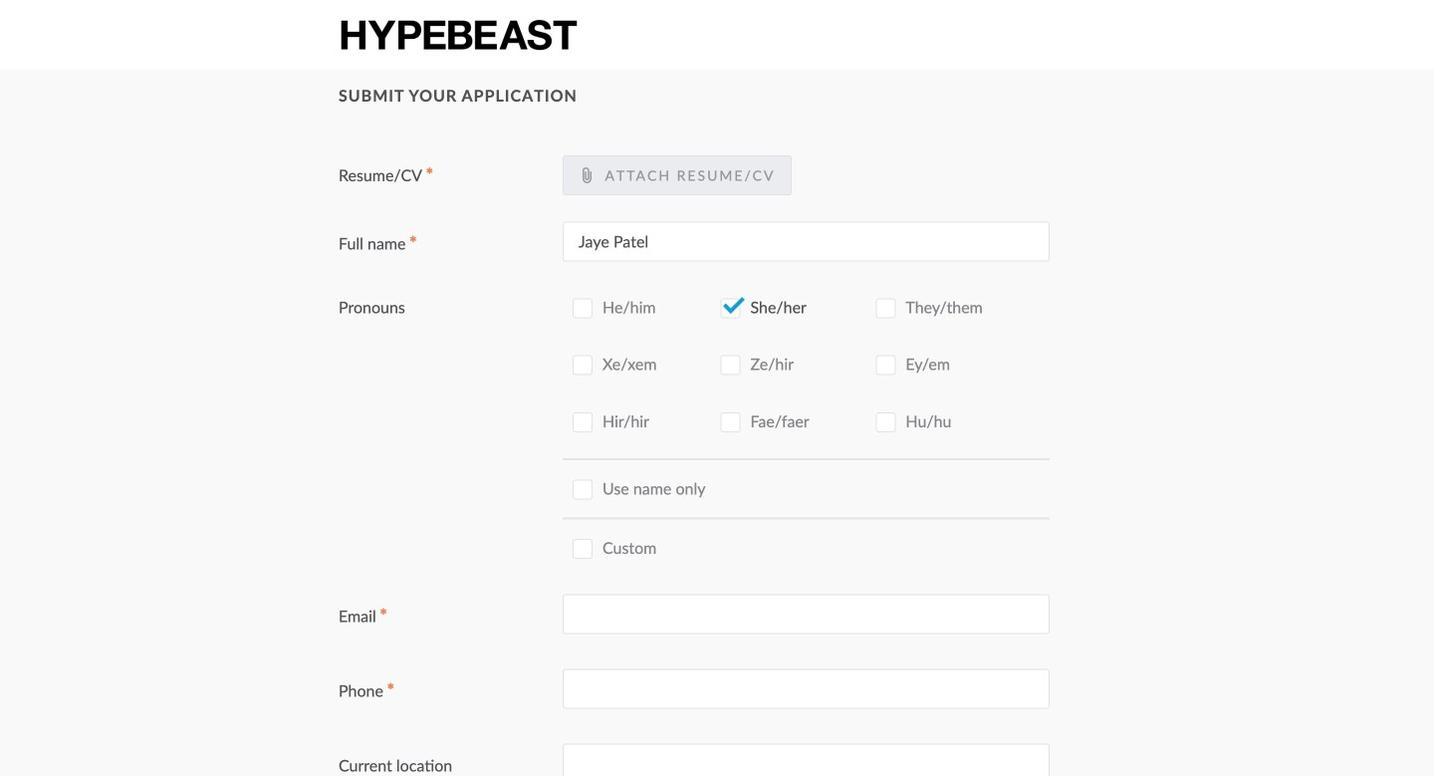 Task type: vqa. For each thing, say whether or not it's contained in the screenshot.
Nuvoair Logo
no



Task type: locate. For each thing, give the bounding box(es) containing it.
None checkbox
[[721, 298, 741, 318], [876, 298, 896, 318], [721, 355, 741, 375], [876, 413, 896, 433], [573, 539, 593, 559], [721, 298, 741, 318], [876, 298, 896, 318], [721, 355, 741, 375], [876, 413, 896, 433], [573, 539, 593, 559]]

None text field
[[563, 221, 1050, 261], [563, 669, 1050, 709], [563, 221, 1050, 261], [563, 669, 1050, 709]]

None checkbox
[[573, 298, 593, 318], [573, 355, 593, 375], [876, 355, 896, 375], [573, 413, 593, 433], [721, 413, 741, 433], [573, 480, 593, 500], [573, 298, 593, 318], [573, 355, 593, 375], [876, 355, 896, 375], [573, 413, 593, 433], [721, 413, 741, 433], [573, 480, 593, 500]]

None email field
[[563, 594, 1050, 634]]

None text field
[[563, 744, 1050, 776]]



Task type: describe. For each thing, give the bounding box(es) containing it.
hypebeast logo image
[[339, 17, 579, 52]]

paperclip image
[[579, 167, 595, 183]]



